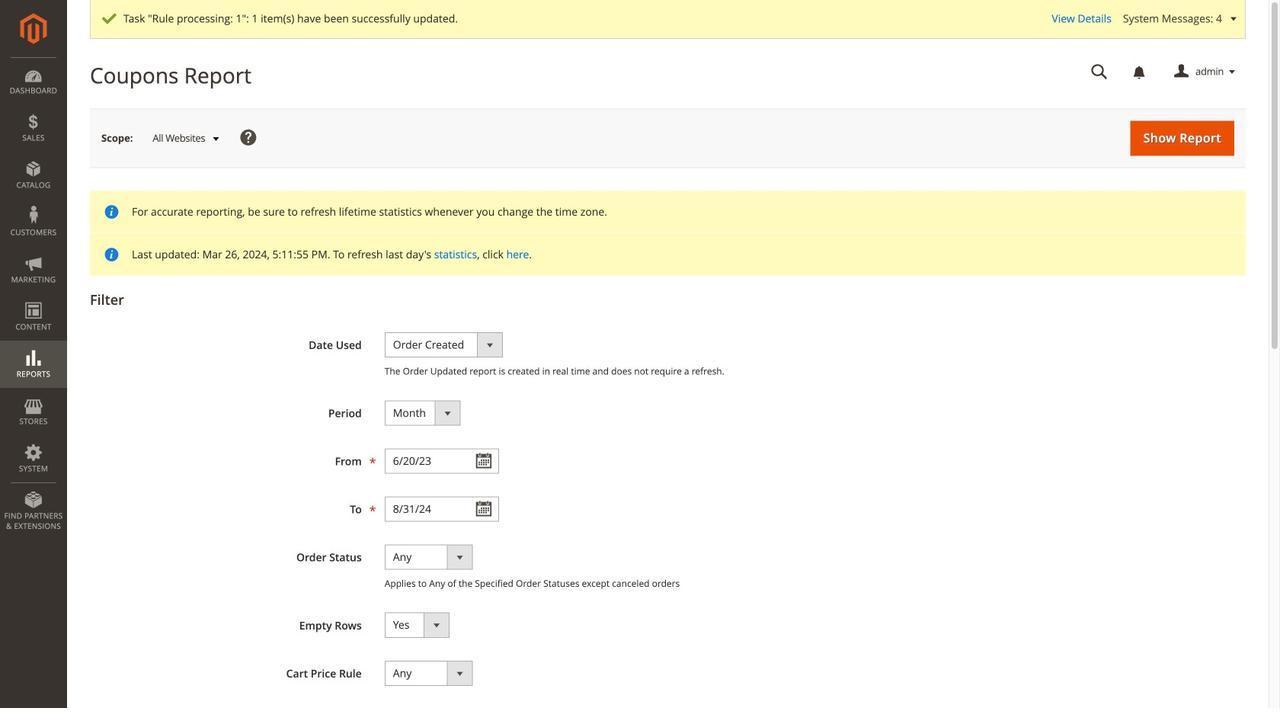 Task type: vqa. For each thing, say whether or not it's contained in the screenshot.
text field
yes



Task type: locate. For each thing, give the bounding box(es) containing it.
menu bar
[[0, 57, 67, 539]]

None text field
[[1081, 59, 1119, 85], [385, 448, 499, 474], [1081, 59, 1119, 85], [385, 448, 499, 474]]

None text field
[[385, 496, 499, 522]]

magento admin panel image
[[20, 13, 47, 44]]



